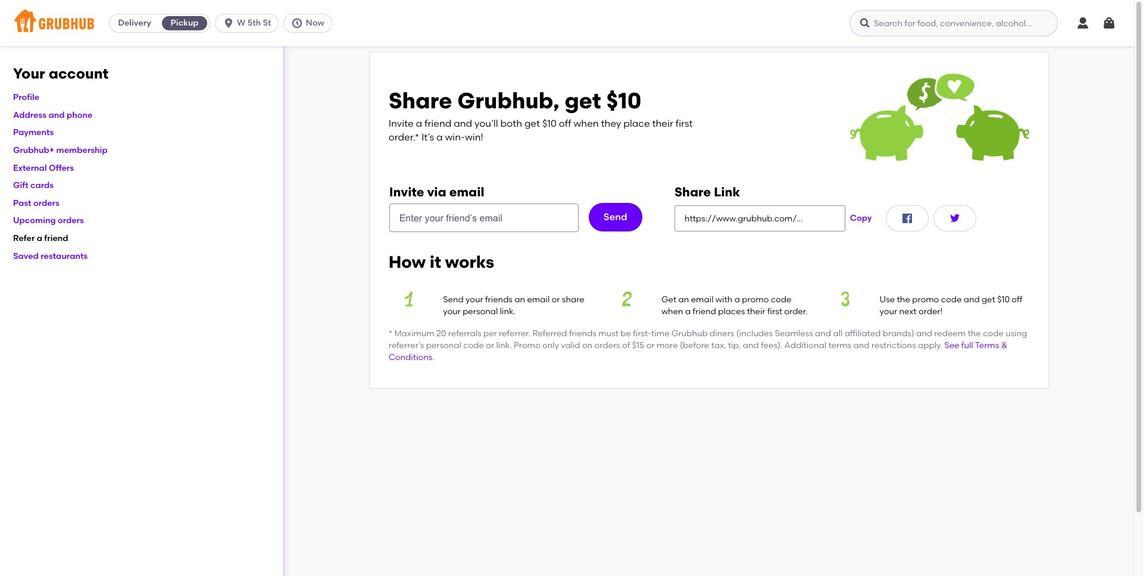 Task type: locate. For each thing, give the bounding box(es) containing it.
$10 up place
[[606, 88, 642, 114]]

and left phone
[[49, 110, 65, 120]]

step 3 image
[[825, 292, 866, 307]]

their right place
[[652, 118, 673, 129]]

friends up per in the left of the page
[[485, 295, 513, 305]]

svg image
[[1102, 16, 1116, 30], [291, 17, 303, 29], [859, 17, 871, 29], [901, 212, 915, 226]]

off left they
[[559, 118, 571, 129]]

and
[[49, 110, 65, 120], [454, 118, 472, 129], [964, 295, 980, 305], [815, 328, 831, 339], [916, 328, 932, 339], [743, 341, 759, 351], [854, 341, 870, 351]]

first right place
[[676, 118, 693, 129]]

0 vertical spatial link.
[[500, 307, 516, 317]]

delivery
[[118, 18, 151, 28]]

the
[[897, 295, 910, 305], [968, 328, 981, 339]]

1 horizontal spatial off
[[1012, 295, 1023, 305]]

1 vertical spatial link.
[[496, 341, 512, 351]]

$10 right both
[[542, 118, 557, 129]]

past orders link
[[13, 198, 59, 208]]

0 vertical spatial the
[[897, 295, 910, 305]]

friend up saved restaurants
[[44, 233, 68, 244]]

share left link
[[675, 185, 711, 200]]

1 horizontal spatial first
[[768, 307, 782, 317]]

get
[[565, 88, 601, 114], [525, 118, 540, 129], [982, 295, 996, 305]]

they
[[601, 118, 621, 129]]

2 horizontal spatial your
[[880, 307, 897, 317]]

get up terms
[[982, 295, 996, 305]]

membership
[[56, 145, 108, 155]]

orders
[[33, 198, 59, 208], [58, 216, 84, 226], [595, 341, 620, 351]]

0 vertical spatial first
[[676, 118, 693, 129]]

the inside use the promo code and get $10 off your next order!
[[897, 295, 910, 305]]

1 horizontal spatial your
[[466, 295, 483, 305]]

0 vertical spatial friends
[[485, 295, 513, 305]]

invite inside share grubhub, get $10 invite a friend and you'll both get $10 off when they place their first order.* it's a win-win!
[[389, 118, 414, 129]]

email right via
[[449, 185, 484, 200]]

and down the (includes
[[743, 341, 759, 351]]

see full terms & conditions
[[389, 341, 1008, 363]]

when
[[574, 118, 599, 129], [662, 307, 683, 317]]

their
[[652, 118, 673, 129], [747, 307, 766, 317]]

1 vertical spatial orders
[[58, 216, 84, 226]]

on
[[582, 341, 593, 351]]

email inside get an email with a promo code when a friend places their first order.
[[691, 295, 714, 305]]

a up grubhub
[[685, 307, 691, 317]]

order.
[[784, 307, 808, 317]]

and up win-
[[454, 118, 472, 129]]

st
[[263, 18, 271, 28]]

send inside 'button'
[[604, 211, 627, 223]]

when inside get an email with a promo code when a friend places their first order.
[[662, 307, 683, 317]]

1 vertical spatial friends
[[569, 328, 597, 339]]

saved
[[13, 251, 39, 261]]

1 horizontal spatial get
[[565, 88, 601, 114]]

step 2 image
[[607, 292, 647, 307]]

restaurants
[[41, 251, 88, 261]]

$10 inside use the promo code and get $10 off your next order!
[[997, 295, 1010, 305]]

send
[[604, 211, 627, 223], [443, 295, 464, 305]]

when left they
[[574, 118, 599, 129]]

svg image
[[1076, 16, 1090, 30], [223, 17, 235, 29], [948, 212, 963, 226]]

a
[[416, 118, 422, 129], [437, 131, 443, 143], [37, 233, 42, 244], [735, 295, 740, 305], [685, 307, 691, 317]]

0 horizontal spatial your
[[443, 307, 461, 317]]

1 vertical spatial share
[[675, 185, 711, 200]]

2 promo from the left
[[912, 295, 939, 305]]

grubhub,
[[457, 88, 559, 114]]

an
[[515, 295, 525, 305], [679, 295, 689, 305]]

main navigation navigation
[[0, 0, 1134, 46]]

2 vertical spatial orders
[[595, 341, 620, 351]]

it
[[430, 252, 441, 272]]

promo inside get an email with a promo code when a friend places their first order.
[[742, 295, 769, 305]]

get
[[662, 295, 677, 305]]

first left order.
[[768, 307, 782, 317]]

0 vertical spatial when
[[574, 118, 599, 129]]

first
[[676, 118, 693, 129], [768, 307, 782, 317]]

an inside send your friends an email or share your personal link.
[[515, 295, 525, 305]]

promo up order!
[[912, 295, 939, 305]]

your down use
[[880, 307, 897, 317]]

an right the get
[[679, 295, 689, 305]]

get right both
[[525, 118, 540, 129]]

0 horizontal spatial friend
[[44, 233, 68, 244]]

order.*
[[389, 131, 419, 143]]

send button
[[589, 203, 642, 232]]

share
[[562, 295, 585, 305]]

0 horizontal spatial $10
[[542, 118, 557, 129]]

0 horizontal spatial their
[[652, 118, 673, 129]]

0 vertical spatial orders
[[33, 198, 59, 208]]

offers
[[49, 163, 74, 173]]

off inside share grubhub, get $10 invite a friend and you'll both get $10 off when they place their first order.* it's a win-win!
[[559, 118, 571, 129]]

or inside send your friends an email or share your personal link.
[[552, 295, 560, 305]]

diners
[[710, 328, 734, 339]]

the up full
[[968, 328, 981, 339]]

gift
[[13, 181, 28, 191]]

or right $15
[[647, 341, 655, 351]]

friend inside get an email with a promo code when a friend places their first order.
[[693, 307, 716, 317]]

0 vertical spatial send
[[604, 211, 627, 223]]

0 horizontal spatial first
[[676, 118, 693, 129]]

apply.
[[918, 341, 943, 351]]

it's
[[422, 131, 434, 143]]

1 vertical spatial off
[[1012, 295, 1023, 305]]

your inside use the promo code and get $10 off your next order!
[[880, 307, 897, 317]]

or down per in the left of the page
[[486, 341, 494, 351]]

friend down with
[[693, 307, 716, 317]]

1 promo from the left
[[742, 295, 769, 305]]

off up using
[[1012, 295, 1023, 305]]

gift cards link
[[13, 181, 54, 191]]

payments
[[13, 128, 54, 138]]

1 horizontal spatial the
[[968, 328, 981, 339]]

0 vertical spatial invite
[[389, 118, 414, 129]]

0 vertical spatial their
[[652, 118, 673, 129]]

email left with
[[691, 295, 714, 305]]

and inside use the promo code and get $10 off your next order!
[[964, 295, 980, 305]]

or
[[552, 295, 560, 305], [486, 341, 494, 351], [647, 341, 655, 351]]

1 horizontal spatial their
[[747, 307, 766, 317]]

their inside get an email with a promo code when a friend places their first order.
[[747, 307, 766, 317]]

2 horizontal spatial email
[[691, 295, 714, 305]]

when down the get
[[662, 307, 683, 317]]

copy
[[850, 213, 872, 223]]

code
[[771, 295, 792, 305], [941, 295, 962, 305], [983, 328, 1004, 339], [463, 341, 484, 351]]

friend up it's
[[425, 118, 452, 129]]

orders inside * maximum 20 referrals per referrer. referred friends must be first-time grubhub diners (includes seamless and all affiliated brands) and redeem the code using referrer's personal code or link. promo only valid on orders of $15 or more (before tax, tip, and fees). additional terms and restrictions apply.
[[595, 341, 620, 351]]

0 vertical spatial $10
[[606, 88, 642, 114]]

0 vertical spatial personal
[[463, 307, 498, 317]]

referrer's
[[389, 341, 424, 351]]

a right it's
[[437, 131, 443, 143]]

orders up refer a friend
[[58, 216, 84, 226]]

2 vertical spatial friend
[[693, 307, 716, 317]]

personal inside send your friends an email or share your personal link.
[[463, 307, 498, 317]]

step 1 image
[[389, 292, 429, 307]]

w 5th st
[[237, 18, 271, 28]]

orders up upcoming orders link
[[33, 198, 59, 208]]

personal
[[463, 307, 498, 317], [426, 341, 461, 351]]

0 vertical spatial off
[[559, 118, 571, 129]]

share link
[[675, 185, 740, 200]]

link. up referrer.
[[500, 307, 516, 317]]

0 horizontal spatial an
[[515, 295, 525, 305]]

1 horizontal spatial when
[[662, 307, 683, 317]]

personal down the "20"
[[426, 341, 461, 351]]

1 horizontal spatial friends
[[569, 328, 597, 339]]

or left share
[[552, 295, 560, 305]]

1 vertical spatial their
[[747, 307, 766, 317]]

1 vertical spatial invite
[[389, 185, 424, 200]]

2 vertical spatial $10
[[997, 295, 1010, 305]]

0 horizontal spatial share
[[389, 88, 452, 114]]

0 horizontal spatial the
[[897, 295, 910, 305]]

1 vertical spatial send
[[443, 295, 464, 305]]

1 vertical spatial first
[[768, 307, 782, 317]]

2 horizontal spatial $10
[[997, 295, 1010, 305]]

2 vertical spatial get
[[982, 295, 996, 305]]

code up order.
[[771, 295, 792, 305]]

send inside send your friends an email or share your personal link.
[[443, 295, 464, 305]]

$10
[[606, 88, 642, 114], [542, 118, 557, 129], [997, 295, 1010, 305]]

1 horizontal spatial personal
[[463, 307, 498, 317]]

2 an from the left
[[679, 295, 689, 305]]

0 horizontal spatial off
[[559, 118, 571, 129]]

only
[[543, 341, 559, 351]]

invite via email
[[389, 185, 484, 200]]

saved restaurants
[[13, 251, 88, 261]]

an up referrer.
[[515, 295, 525, 305]]

(before
[[680, 341, 709, 351]]

orders down must
[[595, 341, 620, 351]]

and up "redeem"
[[964, 295, 980, 305]]

1 vertical spatial when
[[662, 307, 683, 317]]

1 horizontal spatial an
[[679, 295, 689, 305]]

saved restaurants link
[[13, 251, 88, 261]]

use
[[880, 295, 895, 305]]

Search for food, convenience, alcohol... search field
[[850, 10, 1058, 36]]

personal up per in the left of the page
[[463, 307, 498, 317]]

friends up on
[[569, 328, 597, 339]]

0 vertical spatial get
[[565, 88, 601, 114]]

upcoming orders
[[13, 216, 84, 226]]

0 horizontal spatial send
[[443, 295, 464, 305]]

be
[[621, 328, 631, 339]]

email inside send your friends an email or share your personal link.
[[527, 295, 550, 305]]

the up next
[[897, 295, 910, 305]]

1 horizontal spatial email
[[527, 295, 550, 305]]

0 horizontal spatial svg image
[[223, 17, 235, 29]]

0 vertical spatial friend
[[425, 118, 452, 129]]

1 vertical spatial personal
[[426, 341, 461, 351]]

link. down referrer.
[[496, 341, 512, 351]]

1 horizontal spatial send
[[604, 211, 627, 223]]

email left share
[[527, 295, 550, 305]]

code up order!
[[941, 295, 962, 305]]

your up the "20"
[[443, 307, 461, 317]]

0 horizontal spatial promo
[[742, 295, 769, 305]]

invite
[[389, 118, 414, 129], [389, 185, 424, 200]]

share up it's
[[389, 88, 452, 114]]

1 horizontal spatial share
[[675, 185, 711, 200]]

2 horizontal spatial friend
[[693, 307, 716, 317]]

an inside get an email with a promo code when a friend places their first order.
[[679, 295, 689, 305]]

fees).
[[761, 341, 783, 351]]

invite up order.*
[[389, 118, 414, 129]]

promo up places
[[742, 295, 769, 305]]

share grubhub and save image
[[850, 71, 1029, 161]]

send for send
[[604, 211, 627, 223]]

share for link
[[675, 185, 711, 200]]

your account
[[13, 65, 108, 82]]

2 horizontal spatial get
[[982, 295, 996, 305]]

0 vertical spatial share
[[389, 88, 452, 114]]

get up they
[[565, 88, 601, 114]]

1 an from the left
[[515, 295, 525, 305]]

0 horizontal spatial personal
[[426, 341, 461, 351]]

your up referrals on the bottom left of page
[[466, 295, 483, 305]]

when inside share grubhub, get $10 invite a friend and you'll both get $10 off when they place their first order.* it's a win-win!
[[574, 118, 599, 129]]

(includes
[[736, 328, 773, 339]]

svg image inside w 5th st button
[[223, 17, 235, 29]]

1 vertical spatial the
[[968, 328, 981, 339]]

invite left via
[[389, 185, 424, 200]]

* maximum 20 referrals per referrer. referred friends must be first-time grubhub diners (includes seamless and all affiliated brands) and redeem the code using referrer's personal code or link. promo only valid on orders of $15 or more (before tax, tip, and fees). additional terms and restrictions apply.
[[389, 328, 1027, 351]]

address
[[13, 110, 47, 120]]

0 horizontal spatial friends
[[485, 295, 513, 305]]

$10 up using
[[997, 295, 1010, 305]]

of
[[622, 341, 630, 351]]

$15
[[632, 341, 645, 351]]

their up the (includes
[[747, 307, 766, 317]]

promo
[[742, 295, 769, 305], [912, 295, 939, 305]]

promo
[[514, 341, 541, 351]]

0 horizontal spatial when
[[574, 118, 599, 129]]

share inside share grubhub, get $10 invite a friend and you'll both get $10 off when they place their first order.* it's a win-win!
[[389, 88, 452, 114]]

1 horizontal spatial friend
[[425, 118, 452, 129]]

None text field
[[675, 206, 845, 232]]

5th
[[248, 18, 261, 28]]

code up terms
[[983, 328, 1004, 339]]

1 vertical spatial get
[[525, 118, 540, 129]]

1 horizontal spatial or
[[552, 295, 560, 305]]

0 horizontal spatial email
[[449, 185, 484, 200]]

grubhub+ membership
[[13, 145, 108, 155]]

time
[[652, 328, 670, 339]]

first-
[[633, 328, 652, 339]]

first inside get an email with a promo code when a friend places their first order.
[[768, 307, 782, 317]]

1 horizontal spatial promo
[[912, 295, 939, 305]]



Task type: vqa. For each thing, say whether or not it's contained in the screenshot.
the middle $10
yes



Task type: describe. For each thing, give the bounding box(es) containing it.
svg image inside now button
[[291, 17, 303, 29]]

address and phone
[[13, 110, 93, 120]]

upcoming orders link
[[13, 216, 84, 226]]

w
[[237, 18, 246, 28]]

using
[[1006, 328, 1027, 339]]

link. inside * maximum 20 referrals per referrer. referred friends must be first-time grubhub diners (includes seamless and all affiliated brands) and redeem the code using referrer's personal code or link. promo only valid on orders of $15 or more (before tax, tip, and fees). additional terms and restrictions apply.
[[496, 341, 512, 351]]

profile
[[13, 92, 39, 103]]

past
[[13, 198, 31, 208]]

affiliated
[[845, 328, 881, 339]]

link. inside send your friends an email or share your personal link.
[[500, 307, 516, 317]]

code down referrals on the bottom left of page
[[463, 341, 484, 351]]

past orders
[[13, 198, 59, 208]]

profile link
[[13, 92, 39, 103]]

a right refer
[[37, 233, 42, 244]]

code inside use the promo code and get $10 off your next order!
[[941, 295, 962, 305]]

must
[[599, 328, 619, 339]]

promo inside use the promo code and get $10 off your next order!
[[912, 295, 939, 305]]

seamless
[[775, 328, 813, 339]]

now button
[[284, 14, 337, 33]]

tip,
[[728, 341, 741, 351]]

redeem
[[934, 328, 966, 339]]

grubhub+
[[13, 145, 54, 155]]

refer a friend link
[[13, 233, 68, 244]]

restrictions
[[872, 341, 916, 351]]

maximum
[[394, 328, 435, 339]]

share for grubhub,
[[389, 88, 452, 114]]

win!
[[465, 131, 483, 143]]

your
[[13, 65, 45, 82]]

via
[[427, 185, 446, 200]]

refer
[[13, 233, 35, 244]]

next
[[899, 307, 917, 317]]

grubhub+ membership link
[[13, 145, 108, 155]]

cards
[[30, 181, 54, 191]]

conditions
[[389, 353, 432, 363]]

20
[[436, 328, 446, 339]]

additional
[[785, 341, 827, 351]]

link
[[714, 185, 740, 200]]

per
[[483, 328, 497, 339]]

email for invite via email
[[449, 185, 484, 200]]

terms
[[829, 341, 852, 351]]

&
[[1001, 341, 1008, 351]]

pickup
[[171, 18, 199, 28]]

brands)
[[883, 328, 914, 339]]

place
[[624, 118, 650, 129]]

gift cards
[[13, 181, 54, 191]]

and down affiliated
[[854, 341, 870, 351]]

and left the all
[[815, 328, 831, 339]]

0 horizontal spatial or
[[486, 341, 494, 351]]

refer a friend
[[13, 233, 68, 244]]

win-
[[445, 131, 465, 143]]

Enter your friend's email email field
[[389, 204, 579, 232]]

off inside use the promo code and get $10 off your next order!
[[1012, 295, 1023, 305]]

upcoming
[[13, 216, 56, 226]]

email for get an email with a promo code when a friend places their first order.
[[691, 295, 714, 305]]

1 vertical spatial $10
[[542, 118, 557, 129]]

valid
[[561, 341, 580, 351]]

first inside share grubhub, get $10 invite a friend and you'll both get $10 off when they place their first order.* it's a win-win!
[[676, 118, 693, 129]]

and inside share grubhub, get $10 invite a friend and you'll both get $10 off when they place their first order.* it's a win-win!
[[454, 118, 472, 129]]

external offers
[[13, 163, 74, 173]]

get inside use the promo code and get $10 off your next order!
[[982, 295, 996, 305]]

terms
[[975, 341, 999, 351]]

places
[[718, 307, 745, 317]]

2 horizontal spatial or
[[647, 341, 655, 351]]

1 horizontal spatial $10
[[606, 88, 642, 114]]

payments link
[[13, 128, 54, 138]]

account
[[49, 65, 108, 82]]

see full terms & conditions link
[[389, 341, 1008, 363]]

orders for past orders
[[33, 198, 59, 208]]

1 horizontal spatial svg image
[[948, 212, 963, 226]]

send for send your friends an email or share your personal link.
[[443, 295, 464, 305]]

delivery button
[[110, 14, 160, 33]]

*
[[389, 328, 392, 339]]

pickup button
[[160, 14, 210, 33]]

friends inside * maximum 20 referrals per referrer. referred friends must be first-time grubhub diners (includes seamless and all affiliated brands) and redeem the code using referrer's personal code or link. promo only valid on orders of $15 or more (before tax, tip, and fees). additional terms and restrictions apply.
[[569, 328, 597, 339]]

referred
[[533, 328, 567, 339]]

referrer.
[[499, 328, 531, 339]]

w 5th st button
[[215, 14, 284, 33]]

personal inside * maximum 20 referrals per referrer. referred friends must be first-time grubhub diners (includes seamless and all affiliated brands) and redeem the code using referrer's personal code or link. promo only valid on orders of $15 or more (before tax, tip, and fees). additional terms and restrictions apply.
[[426, 341, 461, 351]]

order!
[[919, 307, 943, 317]]

tax,
[[711, 341, 726, 351]]

friend inside share grubhub, get $10 invite a friend and you'll both get $10 off when they place their first order.* it's a win-win!
[[425, 118, 452, 129]]

address and phone link
[[13, 110, 93, 120]]

a right with
[[735, 295, 740, 305]]

with
[[716, 295, 733, 305]]

now
[[306, 18, 324, 28]]

works
[[445, 252, 494, 272]]

see
[[945, 341, 960, 351]]

more
[[657, 341, 678, 351]]

full
[[962, 341, 973, 351]]

their inside share grubhub, get $10 invite a friend and you'll both get $10 off when they place their first order.* it's a win-win!
[[652, 118, 673, 129]]

0 horizontal spatial get
[[525, 118, 540, 129]]

1 vertical spatial friend
[[44, 233, 68, 244]]

and up apply.
[[916, 328, 932, 339]]

both
[[501, 118, 522, 129]]

the inside * maximum 20 referrals per referrer. referred friends must be first-time grubhub diners (includes seamless and all affiliated brands) and redeem the code using referrer's personal code or link. promo only valid on orders of $15 or more (before tax, tip, and fees). additional terms and restrictions apply.
[[968, 328, 981, 339]]

how it works
[[389, 252, 494, 272]]

use the promo code and get $10 off your next order!
[[880, 295, 1023, 317]]

orders for upcoming orders
[[58, 216, 84, 226]]

share grubhub, get $10 invite a friend and you'll both get $10 off when they place their first order.* it's a win-win!
[[389, 88, 693, 143]]

code inside get an email with a promo code when a friend places their first order.
[[771, 295, 792, 305]]

a up it's
[[416, 118, 422, 129]]

2 horizontal spatial svg image
[[1076, 16, 1090, 30]]

you'll
[[475, 118, 498, 129]]

friends inside send your friends an email or share your personal link.
[[485, 295, 513, 305]]



